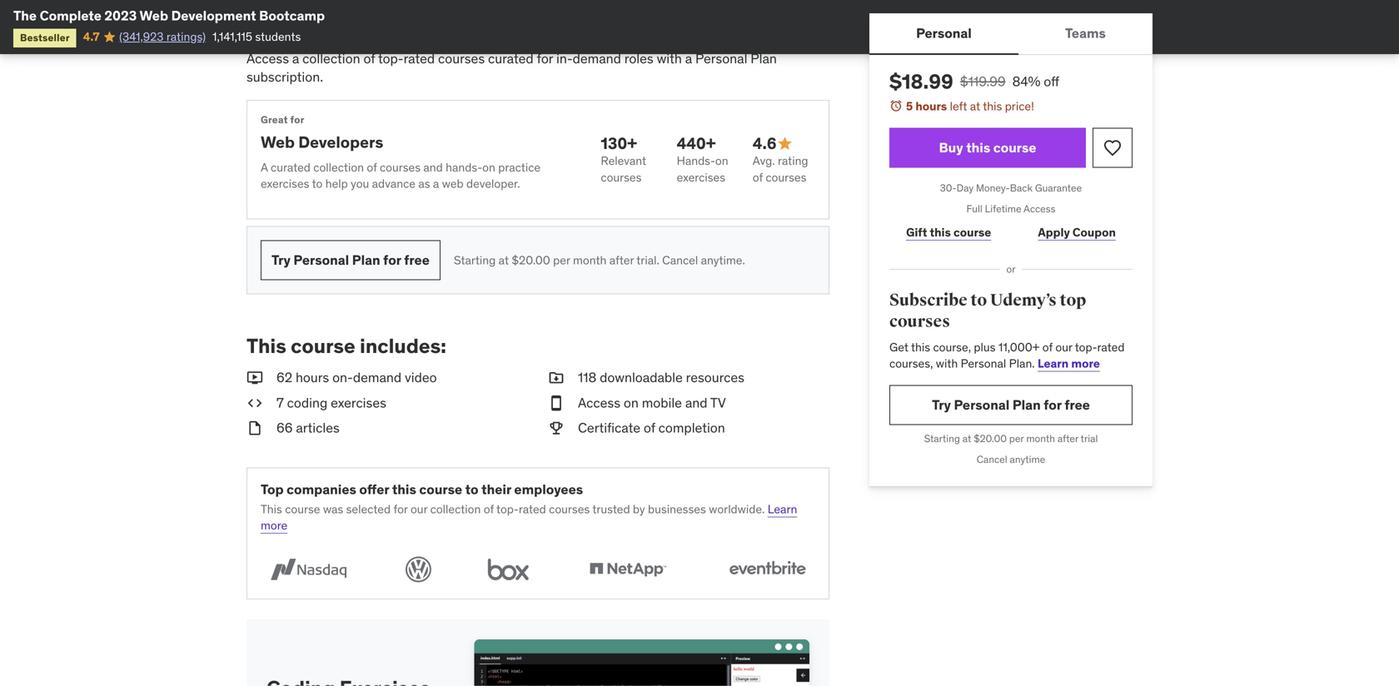 Task type: vqa. For each thing, say whether or not it's contained in the screenshot.
'Video' within Video Design LINK
no



Task type: describe. For each thing, give the bounding box(es) containing it.
cancel for anytime
[[977, 453, 1007, 466]]

starting at $20.00 per month after trial. cancel anytime.
[[454, 253, 745, 268]]

apply coupon
[[1038, 225, 1116, 240]]

complete
[[40, 7, 101, 24]]

selected
[[346, 502, 391, 517]]

on inside great for web developers a curated collection of courses and hands-on practice exercises to help you advance as a web developer.
[[482, 160, 495, 175]]

try for try personal plan for free link to the right
[[932, 396, 951, 413]]

guarantee
[[1035, 182, 1082, 195]]

in
[[310, 11, 328, 36]]

per for trial.
[[553, 253, 570, 268]]

130+ relevant courses
[[601, 133, 646, 185]]

learn more for subscribe to udemy's top courses
[[1038, 356, 1100, 371]]

this for buy
[[966, 139, 990, 156]]

our inside the get this course, plus 11,000+ of our top-rated courses, with personal plan.
[[1056, 340, 1072, 355]]

personal up 'starting at $20.00 per month after trial cancel anytime'
[[954, 396, 1010, 413]]

1 horizontal spatial to
[[465, 481, 479, 498]]

66
[[277, 420, 293, 437]]

buy this course button
[[890, 128, 1086, 168]]

for down advance
[[383, 252, 401, 269]]

thrive in your career
[[247, 11, 439, 36]]

0 horizontal spatial plan
[[352, 252, 380, 269]]

thrive
[[247, 11, 305, 36]]

for inside great for web developers a curated collection of courses and hands-on practice exercises to help you advance as a web developer.
[[290, 113, 304, 126]]

on inside 440+ hands-on exercises
[[715, 153, 728, 168]]

of inside the get this course, plus 11,000+ of our top-rated courses, with personal plan.
[[1043, 340, 1053, 355]]

netapp image
[[580, 554, 676, 585]]

price!
[[1005, 99, 1034, 114]]

roles
[[624, 50, 654, 67]]

cancel for anytime.
[[662, 253, 698, 268]]

on-
[[332, 369, 353, 386]]

coupon
[[1073, 225, 1116, 240]]

the
[[13, 7, 37, 24]]

$18.99
[[890, 69, 953, 94]]

this for this course was selected for our collection of top-rated courses trusted by businesses worldwide.
[[261, 502, 282, 517]]

in-
[[556, 50, 573, 67]]

access for access a collection of top-rated courses curated for in-demand roles with a personal plan subscription.
[[247, 50, 289, 67]]

to inside great for web developers a curated collection of courses and hands-on practice exercises to help you advance as a web developer.
[[312, 176, 323, 191]]

businesses
[[648, 502, 706, 517]]

alarm image
[[890, 99, 903, 112]]

course,
[[933, 340, 971, 355]]

this right offer
[[392, 481, 416, 498]]

tab list containing personal
[[870, 13, 1153, 55]]

7 coding exercises
[[277, 394, 386, 411]]

web developers link
[[261, 132, 383, 152]]

130+
[[601, 133, 637, 153]]

0 vertical spatial at
[[970, 99, 980, 114]]

at for starting at $20.00 per month after trial. cancel anytime.
[[499, 253, 509, 268]]

anytime.
[[701, 253, 745, 268]]

62
[[277, 369, 292, 386]]

starting for starting at $20.00 per month after trial. cancel anytime.
[[454, 253, 496, 268]]

118
[[578, 369, 597, 386]]

free for try personal plan for free link inside thrive in your career 'element'
[[404, 252, 430, 269]]

course inside gift this course link
[[954, 225, 991, 240]]

1,141,115 students
[[212, 29, 301, 44]]

teams button
[[1019, 13, 1153, 53]]

of down access on mobile and tv
[[644, 420, 655, 437]]

demand inside access a collection of top-rated courses curated for in-demand roles with a personal plan subscription.
[[573, 50, 621, 67]]

learn for top companies offer this course to their employees
[[768, 502, 797, 517]]

personal inside access a collection of top-rated courses curated for in-demand roles with a personal plan subscription.
[[695, 50, 747, 67]]

hands-
[[677, 153, 715, 168]]

1 horizontal spatial try personal plan for free link
[[890, 385, 1133, 425]]

$119.99
[[960, 73, 1006, 90]]

5
[[906, 99, 913, 114]]

great for web developers a curated collection of courses and hands-on practice exercises to help you advance as a web developer.
[[261, 113, 541, 191]]

anytime
[[1010, 453, 1045, 466]]

your
[[332, 11, 374, 36]]

off
[[1044, 73, 1060, 90]]

hours for 5
[[916, 99, 947, 114]]

personal button
[[870, 13, 1019, 53]]

courses,
[[890, 356, 933, 371]]

avg. rating of courses
[[753, 153, 808, 185]]

development
[[171, 7, 256, 24]]

(341,923
[[119, 29, 164, 44]]

box image
[[481, 554, 536, 585]]

top- inside the get this course, plus 11,000+ of our top-rated courses, with personal plan.
[[1075, 340, 1097, 355]]

month for trial
[[1026, 432, 1055, 445]]

1 horizontal spatial exercises
[[331, 394, 386, 411]]

month for trial.
[[573, 253, 607, 268]]

0 vertical spatial web
[[140, 7, 168, 24]]

get
[[890, 340, 909, 355]]

1 horizontal spatial top-
[[496, 502, 519, 517]]

personal inside personal 'button'
[[916, 24, 972, 42]]

full
[[967, 202, 983, 215]]

(341,923 ratings)
[[119, 29, 206, 44]]

learn more link for top companies offer this course to their employees
[[261, 502, 797, 533]]

apply coupon button
[[1021, 216, 1133, 249]]

7
[[277, 394, 284, 411]]

after for trial.
[[610, 253, 634, 268]]

certificate of completion
[[578, 420, 725, 437]]

small image inside thrive in your career 'element'
[[777, 135, 793, 152]]

rated inside access a collection of top-rated courses curated for in-demand roles with a personal plan subscription.
[[404, 50, 435, 67]]

1,141,115
[[212, 29, 252, 44]]

per for trial
[[1009, 432, 1024, 445]]

4.6
[[753, 133, 777, 153]]

their
[[482, 481, 511, 498]]

hands-
[[446, 160, 482, 175]]

rating
[[778, 153, 808, 168]]

web inside great for web developers a curated collection of courses and hands-on practice exercises to help you advance as a web developer.
[[261, 132, 295, 152]]

this down $119.99
[[983, 99, 1002, 114]]

practice
[[498, 160, 541, 175]]

employees
[[514, 481, 583, 498]]

trusted
[[592, 502, 630, 517]]

more for subscribe to udemy's top courses
[[1071, 356, 1100, 371]]

curated inside great for web developers a curated collection of courses and hands-on practice exercises to help you advance as a web developer.
[[271, 160, 311, 175]]

day
[[957, 182, 974, 195]]

access inside 30-day money-back guarantee full lifetime access
[[1024, 202, 1056, 215]]

courses down employees at the bottom of the page
[[549, 502, 590, 517]]

subscribe
[[890, 290, 968, 311]]

buy
[[939, 139, 963, 156]]

great
[[261, 113, 288, 126]]

as
[[418, 176, 430, 191]]

to inside subscribe to udemy's top courses
[[971, 290, 987, 311]]

30-day money-back guarantee full lifetime access
[[940, 182, 1082, 215]]

0 horizontal spatial a
[[292, 50, 299, 67]]

a inside great for web developers a curated collection of courses and hands-on practice exercises to help you advance as a web developer.
[[433, 176, 439, 191]]

completion
[[659, 420, 725, 437]]

for down the top companies offer this course to their employees
[[393, 502, 408, 517]]

this for get
[[911, 340, 930, 355]]

30-
[[940, 182, 957, 195]]

developer.
[[466, 176, 520, 191]]

bootcamp
[[259, 7, 325, 24]]

this for this course includes:
[[247, 334, 286, 359]]

downloadable
[[600, 369, 683, 386]]

2 vertical spatial rated
[[519, 502, 546, 517]]

440+ hands-on exercises
[[677, 133, 728, 185]]

2 vertical spatial plan
[[1013, 396, 1041, 413]]

bestseller
[[20, 31, 70, 44]]

courses inside subscribe to udemy's top courses
[[890, 312, 950, 332]]

small image for 66 articles
[[247, 419, 263, 438]]

top
[[1060, 290, 1086, 311]]

1 horizontal spatial on
[[624, 394, 639, 411]]

nasdaq image
[[261, 554, 356, 585]]

plan.
[[1009, 356, 1035, 371]]

advance
[[372, 176, 416, 191]]

0 horizontal spatial demand
[[353, 369, 402, 386]]



Task type: locate. For each thing, give the bounding box(es) containing it.
with
[[657, 50, 682, 67], [936, 356, 958, 371]]

this up the '62'
[[247, 334, 286, 359]]

1 vertical spatial try
[[932, 396, 951, 413]]

after left trial
[[1058, 432, 1079, 445]]

small image
[[548, 394, 565, 412], [247, 419, 263, 438]]

0 horizontal spatial and
[[423, 160, 443, 175]]

curated right a
[[271, 160, 311, 175]]

0 horizontal spatial curated
[[271, 160, 311, 175]]

with inside the get this course, plus 11,000+ of our top-rated courses, with personal plan.
[[936, 356, 958, 371]]

2 horizontal spatial to
[[971, 290, 987, 311]]

after
[[610, 253, 634, 268], [1058, 432, 1079, 445]]

and inside great for web developers a curated collection of courses and hands-on practice exercises to help you advance as a web developer.
[[423, 160, 443, 175]]

0 horizontal spatial $20.00
[[512, 253, 550, 268]]

440+
[[677, 133, 716, 153]]

1 vertical spatial our
[[411, 502, 427, 517]]

1 horizontal spatial learn
[[1038, 356, 1069, 371]]

collection down thrive in your career
[[302, 50, 360, 67]]

for right great
[[290, 113, 304, 126]]

web
[[140, 7, 168, 24], [261, 132, 295, 152]]

0 horizontal spatial per
[[553, 253, 570, 268]]

84%
[[1012, 73, 1041, 90]]

course down full
[[954, 225, 991, 240]]

0 vertical spatial try personal plan for free
[[272, 252, 430, 269]]

learn more link for subscribe to udemy's top courses
[[1038, 356, 1100, 371]]

more for top companies offer this course to their employees
[[261, 518, 288, 533]]

demand down includes:
[[353, 369, 402, 386]]

0 vertical spatial learn
[[1038, 356, 1069, 371]]

of down your
[[364, 50, 375, 67]]

0 horizontal spatial web
[[140, 7, 168, 24]]

1 vertical spatial collection
[[313, 160, 364, 175]]

lifetime
[[985, 202, 1022, 215]]

1 horizontal spatial per
[[1009, 432, 1024, 445]]

0 vertical spatial top-
[[378, 50, 404, 67]]

of right "11,000+"
[[1043, 340, 1053, 355]]

1 vertical spatial plan
[[352, 252, 380, 269]]

or
[[1007, 263, 1016, 276]]

2 horizontal spatial rated
[[1097, 340, 1125, 355]]

small image for certificate of completion
[[548, 419, 565, 438]]

try personal plan for free link
[[261, 240, 440, 280], [890, 385, 1133, 425]]

rated
[[404, 50, 435, 67], [1097, 340, 1125, 355], [519, 502, 546, 517]]

courses down career
[[438, 50, 485, 67]]

mobile
[[642, 394, 682, 411]]

0 horizontal spatial learn more link
[[261, 502, 797, 533]]

and up 'as'
[[423, 160, 443, 175]]

access on mobile and tv
[[578, 394, 726, 411]]

1 vertical spatial curated
[[271, 160, 311, 175]]

courses inside access a collection of top-rated courses curated for in-demand roles with a personal plan subscription.
[[438, 50, 485, 67]]

0 horizontal spatial to
[[312, 176, 323, 191]]

free inside thrive in your career 'element'
[[404, 252, 430, 269]]

web up (341,923 ratings)
[[140, 7, 168, 24]]

0 vertical spatial $20.00
[[512, 253, 550, 268]]

access down the students
[[247, 50, 289, 67]]

eventbrite image
[[720, 554, 815, 585]]

career
[[378, 11, 439, 36]]

2 vertical spatial collection
[[430, 502, 481, 517]]

this right buy at the right
[[966, 139, 990, 156]]

1 vertical spatial learn
[[768, 502, 797, 517]]

small image for 62 hours on-demand video
[[247, 368, 263, 387]]

11,000+
[[998, 340, 1040, 355]]

subscribe to udemy's top courses
[[890, 290, 1086, 332]]

exercises down hands-
[[677, 170, 725, 185]]

small image
[[777, 135, 793, 152], [247, 368, 263, 387], [548, 368, 565, 387], [247, 394, 263, 412], [548, 419, 565, 438]]

cancel right trial.
[[662, 253, 698, 268]]

0 vertical spatial try personal plan for free link
[[261, 240, 440, 280]]

small image for 118 downloadable resources
[[548, 368, 565, 387]]

1 vertical spatial small image
[[247, 419, 263, 438]]

0 horizontal spatial our
[[411, 502, 427, 517]]

0 vertical spatial month
[[573, 253, 607, 268]]

0 vertical spatial our
[[1056, 340, 1072, 355]]

1 horizontal spatial after
[[1058, 432, 1079, 445]]

learn more link right plan.
[[1038, 356, 1100, 371]]

and left tv
[[685, 394, 708, 411]]

after for trial
[[1058, 432, 1079, 445]]

and
[[423, 160, 443, 175], [685, 394, 708, 411]]

of inside access a collection of top-rated courses curated for in-demand roles with a personal plan subscription.
[[364, 50, 375, 67]]

this course includes:
[[247, 334, 446, 359]]

personal down help
[[294, 252, 349, 269]]

starting down 'developer.' on the left of page
[[454, 253, 496, 268]]

try personal plan for free inside thrive in your career 'element'
[[272, 252, 430, 269]]

1 horizontal spatial cancel
[[977, 453, 1007, 466]]

0 horizontal spatial try personal plan for free link
[[261, 240, 440, 280]]

0 horizontal spatial more
[[261, 518, 288, 533]]

plus
[[974, 340, 996, 355]]

articles
[[296, 420, 340, 437]]

offer
[[359, 481, 389, 498]]

0 vertical spatial plan
[[751, 50, 777, 67]]

cancel inside thrive in your career 'element'
[[662, 253, 698, 268]]

hours up coding
[[296, 369, 329, 386]]

learn more link
[[1038, 356, 1100, 371], [261, 502, 797, 533]]

1 horizontal spatial small image
[[548, 394, 565, 412]]

courses up advance
[[380, 160, 421, 175]]

month inside 'starting at $20.00 per month after trial cancel anytime'
[[1026, 432, 1055, 445]]

more right plan.
[[1071, 356, 1100, 371]]

try personal plan for free link inside thrive in your career 'element'
[[261, 240, 440, 280]]

this
[[247, 334, 286, 359], [261, 502, 282, 517]]

of up you
[[367, 160, 377, 175]]

try
[[272, 252, 291, 269], [932, 396, 951, 413]]

access up certificate
[[578, 394, 621, 411]]

hours for 62
[[296, 369, 329, 386]]

this inside button
[[966, 139, 990, 156]]

month inside thrive in your career 'element'
[[573, 253, 607, 268]]

1 vertical spatial learn more link
[[261, 502, 797, 533]]

to left the their
[[465, 481, 479, 498]]

learn for subscribe to udemy's top courses
[[1038, 356, 1069, 371]]

course down companies
[[285, 502, 320, 517]]

1 horizontal spatial more
[[1071, 356, 1100, 371]]

learn more right plan.
[[1038, 356, 1100, 371]]

personal up $18.99
[[916, 24, 972, 42]]

free up trial
[[1065, 396, 1090, 413]]

cancel left anytime at the bottom of the page
[[977, 453, 1007, 466]]

a right "roles"
[[685, 50, 692, 67]]

0 vertical spatial after
[[610, 253, 634, 268]]

top- down career
[[378, 50, 404, 67]]

1 vertical spatial this
[[261, 502, 282, 517]]

2 horizontal spatial access
[[1024, 202, 1056, 215]]

left
[[950, 99, 967, 114]]

this for gift
[[930, 225, 951, 240]]

courses inside avg. rating of courses
[[766, 170, 807, 185]]

our right "11,000+"
[[1056, 340, 1072, 355]]

after left trial.
[[610, 253, 634, 268]]

1 vertical spatial month
[[1026, 432, 1055, 445]]

money-
[[976, 182, 1010, 195]]

2023
[[104, 7, 137, 24]]

top- down the their
[[496, 502, 519, 517]]

for left in-
[[537, 50, 553, 67]]

after inside thrive in your career 'element'
[[610, 253, 634, 268]]

0 horizontal spatial free
[[404, 252, 430, 269]]

1 horizontal spatial learn more link
[[1038, 356, 1100, 371]]

1 horizontal spatial our
[[1056, 340, 1072, 355]]

relevant
[[601, 153, 646, 168]]

$20.00
[[512, 253, 550, 268], [974, 432, 1007, 445]]

exercises
[[677, 170, 725, 185], [261, 176, 309, 191], [331, 394, 386, 411]]

with inside access a collection of top-rated courses curated for in-demand roles with a personal plan subscription.
[[657, 50, 682, 67]]

1 vertical spatial starting
[[924, 432, 960, 445]]

small image left 118
[[548, 368, 565, 387]]

4.7
[[83, 29, 100, 44]]

for inside access a collection of top-rated courses curated for in-demand roles with a personal plan subscription.
[[537, 50, 553, 67]]

you
[[351, 176, 369, 191]]

top
[[261, 481, 284, 498]]

on down 440+
[[715, 153, 728, 168]]

exercises down 62 hours on-demand video
[[331, 394, 386, 411]]

small image left 7
[[247, 394, 263, 412]]

tv
[[710, 394, 726, 411]]

to left help
[[312, 176, 323, 191]]

help
[[325, 176, 348, 191]]

starting down courses,
[[924, 432, 960, 445]]

cancel inside 'starting at $20.00 per month after trial cancel anytime'
[[977, 453, 1007, 466]]

small image for access on mobile and tv
[[548, 394, 565, 412]]

hours
[[916, 99, 947, 114], [296, 369, 329, 386]]

free
[[404, 252, 430, 269], [1065, 396, 1090, 413]]

demand
[[573, 50, 621, 67], [353, 369, 402, 386]]

curated left in-
[[488, 50, 534, 67]]

0 vertical spatial learn more
[[1038, 356, 1100, 371]]

5 hours left at this price!
[[906, 99, 1034, 114]]

with right "roles"
[[657, 50, 682, 67]]

1 vertical spatial $20.00
[[974, 432, 1007, 445]]

to
[[312, 176, 323, 191], [971, 290, 987, 311], [465, 481, 479, 498]]

starting
[[454, 253, 496, 268], [924, 432, 960, 445]]

0 horizontal spatial try
[[272, 252, 291, 269]]

for
[[537, 50, 553, 67], [290, 113, 304, 126], [383, 252, 401, 269], [1044, 396, 1062, 413], [393, 502, 408, 517]]

web
[[442, 176, 464, 191]]

try for try personal plan for free link inside thrive in your career 'element'
[[272, 252, 291, 269]]

learn right worldwide.
[[768, 502, 797, 517]]

learn more for top companies offer this course to their employees
[[261, 502, 797, 533]]

$20.00 inside thrive in your career 'element'
[[512, 253, 550, 268]]

courses inside great for web developers a curated collection of courses and hands-on practice exercises to help you advance as a web developer.
[[380, 160, 421, 175]]

courses down rating
[[766, 170, 807, 185]]

thrive in your career element
[[247, 11, 830, 294]]

1 vertical spatial hours
[[296, 369, 329, 386]]

starting inside 'starting at $20.00 per month after trial cancel anytime'
[[924, 432, 960, 445]]

collection for selected
[[430, 502, 481, 517]]

course left the their
[[419, 481, 462, 498]]

1 horizontal spatial free
[[1065, 396, 1090, 413]]

on
[[715, 153, 728, 168], [482, 160, 495, 175], [624, 394, 639, 411]]

0 vertical spatial this
[[247, 334, 286, 359]]

try personal plan for free down plan.
[[932, 396, 1090, 413]]

small image up rating
[[777, 135, 793, 152]]

$18.99 $119.99 84% off
[[890, 69, 1060, 94]]

developers
[[298, 132, 383, 152]]

1 vertical spatial and
[[685, 394, 708, 411]]

exercises inside great for web developers a curated collection of courses and hands-on practice exercises to help you advance as a web developer.
[[261, 176, 309, 191]]

0 vertical spatial free
[[404, 252, 430, 269]]

of inside avg. rating of courses
[[753, 170, 763, 185]]

top- down top
[[1075, 340, 1097, 355]]

0 vertical spatial cancel
[[662, 253, 698, 268]]

learn more
[[1038, 356, 1100, 371], [261, 502, 797, 533]]

demand left "roles"
[[573, 50, 621, 67]]

access a collection of top-rated courses curated for in-demand roles with a personal plan subscription.
[[247, 50, 777, 86]]

of down avg.
[[753, 170, 763, 185]]

0 vertical spatial access
[[247, 50, 289, 67]]

per inside 'starting at $20.00 per month after trial cancel anytime'
[[1009, 432, 1024, 445]]

collection down the top companies offer this course to their employees
[[430, 502, 481, 517]]

course up back
[[993, 139, 1037, 156]]

personal inside the get this course, plus 11,000+ of our top-rated courses, with personal plan.
[[961, 356, 1006, 371]]

rated inside the get this course, plus 11,000+ of our top-rated courses, with personal plan.
[[1097, 340, 1125, 355]]

2 horizontal spatial a
[[685, 50, 692, 67]]

0 horizontal spatial small image
[[247, 419, 263, 438]]

0 vertical spatial more
[[1071, 356, 1100, 371]]

of inside great for web developers a curated collection of courses and hands-on practice exercises to help you advance as a web developer.
[[367, 160, 377, 175]]

0 horizontal spatial cancel
[[662, 253, 698, 268]]

1 horizontal spatial with
[[936, 356, 958, 371]]

$20.00 for starting at $20.00 per month after trial. cancel anytime.
[[512, 253, 550, 268]]

1 horizontal spatial month
[[1026, 432, 1055, 445]]

try personal plan for free link down you
[[261, 240, 440, 280]]

66 articles
[[277, 420, 340, 437]]

starting inside thrive in your career 'element'
[[454, 253, 496, 268]]

a
[[261, 160, 268, 175]]

at inside thrive in your career 'element'
[[499, 253, 509, 268]]

0 vertical spatial starting
[[454, 253, 496, 268]]

subscription.
[[247, 68, 323, 86]]

$20.00 for starting at $20.00 per month after trial cancel anytime
[[974, 432, 1007, 445]]

access for access on mobile and tv
[[578, 394, 621, 411]]

learn right plan.
[[1038, 356, 1069, 371]]

tab list
[[870, 13, 1153, 55]]

companies
[[287, 481, 356, 498]]

wishlist image
[[1103, 138, 1123, 158]]

a up "subscription."
[[292, 50, 299, 67]]

courses down subscribe
[[890, 312, 950, 332]]

0 horizontal spatial access
[[247, 50, 289, 67]]

small image left the '62'
[[247, 368, 263, 387]]

0 horizontal spatial month
[[573, 253, 607, 268]]

collection up help
[[313, 160, 364, 175]]

starting at $20.00 per month after trial cancel anytime
[[924, 432, 1098, 466]]

this down top
[[261, 502, 282, 517]]

of
[[364, 50, 375, 67], [367, 160, 377, 175], [753, 170, 763, 185], [1043, 340, 1053, 355], [644, 420, 655, 437], [484, 502, 494, 517]]

1 vertical spatial access
[[1024, 202, 1056, 215]]

after inside 'starting at $20.00 per month after trial cancel anytime'
[[1058, 432, 1079, 445]]

collection inside access a collection of top-rated courses curated for in-demand roles with a personal plan subscription.
[[302, 50, 360, 67]]

this up courses,
[[911, 340, 930, 355]]

to left udemy's
[[971, 290, 987, 311]]

1 horizontal spatial access
[[578, 394, 621, 411]]

1 vertical spatial top-
[[1075, 340, 1097, 355]]

0 vertical spatial and
[[423, 160, 443, 175]]

1 vertical spatial demand
[[353, 369, 402, 386]]

a right 'as'
[[433, 176, 439, 191]]

2 vertical spatial access
[[578, 394, 621, 411]]

month
[[573, 253, 607, 268], [1026, 432, 1055, 445]]

courses inside 130+ relevant courses
[[601, 170, 642, 185]]

try personal plan for free
[[272, 252, 430, 269], [932, 396, 1090, 413]]

2 horizontal spatial on
[[715, 153, 728, 168]]

volkswagen image
[[400, 554, 437, 585]]

1 horizontal spatial web
[[261, 132, 295, 152]]

small image for 7 coding exercises
[[247, 394, 263, 412]]

access up apply
[[1024, 202, 1056, 215]]

students
[[255, 29, 301, 44]]

0 horizontal spatial starting
[[454, 253, 496, 268]]

0 vertical spatial learn more link
[[1038, 356, 1100, 371]]

at inside 'starting at $20.00 per month after trial cancel anytime'
[[963, 432, 971, 445]]

this inside the get this course, plus 11,000+ of our top-rated courses, with personal plan.
[[911, 340, 930, 355]]

1 horizontal spatial curated
[[488, 50, 534, 67]]

1 horizontal spatial try
[[932, 396, 951, 413]]

0 horizontal spatial exercises
[[261, 176, 309, 191]]

personal down plus
[[961, 356, 1006, 371]]

per
[[553, 253, 570, 268], [1009, 432, 1024, 445]]

0 horizontal spatial try personal plan for free
[[272, 252, 430, 269]]

1 vertical spatial learn more
[[261, 502, 797, 533]]

courses down relevant
[[601, 170, 642, 185]]

top- inside access a collection of top-rated courses curated for in-demand roles with a personal plan subscription.
[[378, 50, 404, 67]]

exercises inside 440+ hands-on exercises
[[677, 170, 725, 185]]

avg.
[[753, 153, 775, 168]]

month left trial.
[[573, 253, 607, 268]]

free for try personal plan for free link to the right
[[1065, 396, 1090, 413]]

of down the their
[[484, 502, 494, 517]]

1 vertical spatial try personal plan for free
[[932, 396, 1090, 413]]

gift this course link
[[890, 216, 1008, 249]]

1 horizontal spatial demand
[[573, 50, 621, 67]]

certificate
[[578, 420, 641, 437]]

0 vertical spatial collection
[[302, 50, 360, 67]]

plan inside access a collection of top-rated courses curated for in-demand roles with a personal plan subscription.
[[751, 50, 777, 67]]

our down the top companies offer this course to their employees
[[411, 502, 427, 517]]

0 horizontal spatial hours
[[296, 369, 329, 386]]

month up anytime at the bottom of the page
[[1026, 432, 1055, 445]]

course up on-
[[291, 334, 355, 359]]

free down 'as'
[[404, 252, 430, 269]]

video
[[405, 369, 437, 386]]

learn more link down employees at the bottom of the page
[[261, 502, 797, 533]]

1 horizontal spatial starting
[[924, 432, 960, 445]]

collection inside great for web developers a curated collection of courses and hands-on practice exercises to help you advance as a web developer.
[[313, 160, 364, 175]]

1 horizontal spatial try personal plan for free
[[932, 396, 1090, 413]]

learn
[[1038, 356, 1069, 371], [768, 502, 797, 517]]

this right gift
[[930, 225, 951, 240]]

1 vertical spatial more
[[261, 518, 288, 533]]

with down course,
[[936, 356, 958, 371]]

teams
[[1065, 24, 1106, 42]]

hours right 5
[[916, 99, 947, 114]]

0 horizontal spatial learn more
[[261, 502, 797, 533]]

1 vertical spatial to
[[971, 290, 987, 311]]

personal right "roles"
[[695, 50, 747, 67]]

at for starting at $20.00 per month after trial cancel anytime
[[963, 432, 971, 445]]

for up anytime at the bottom of the page
[[1044, 396, 1062, 413]]

collection for developers
[[313, 160, 364, 175]]

starting for starting at $20.00 per month after trial cancel anytime
[[924, 432, 960, 445]]

1 vertical spatial at
[[499, 253, 509, 268]]

2 horizontal spatial top-
[[1075, 340, 1097, 355]]

curated inside access a collection of top-rated courses curated for in-demand roles with a personal plan subscription.
[[488, 50, 534, 67]]

coding
[[287, 394, 328, 411]]

course inside buy this course button
[[993, 139, 1037, 156]]

try inside thrive in your career 'element'
[[272, 252, 291, 269]]

2 vertical spatial to
[[465, 481, 479, 498]]

1 vertical spatial rated
[[1097, 340, 1125, 355]]

per inside thrive in your career 'element'
[[553, 253, 570, 268]]

by
[[633, 502, 645, 517]]

a
[[292, 50, 299, 67], [685, 50, 692, 67], [433, 176, 439, 191]]

buy this course
[[939, 139, 1037, 156]]

0 vertical spatial demand
[[573, 50, 621, 67]]

exercises down a
[[261, 176, 309, 191]]

0 vertical spatial hours
[[916, 99, 947, 114]]

$20.00 inside 'starting at $20.00 per month after trial cancel anytime'
[[974, 432, 1007, 445]]

0 vertical spatial rated
[[404, 50, 435, 67]]

trial.
[[637, 253, 659, 268]]

small image left certificate
[[548, 419, 565, 438]]

learn more down employees at the bottom of the page
[[261, 502, 797, 533]]

try personal plan for free link down plan.
[[890, 385, 1133, 425]]

web down great
[[261, 132, 295, 152]]

try personal plan for free down you
[[272, 252, 430, 269]]

more down top
[[261, 518, 288, 533]]

on up 'developer.' on the left of page
[[482, 160, 495, 175]]

trial
[[1081, 432, 1098, 445]]

access inside access a collection of top-rated courses curated for in-demand roles with a personal plan subscription.
[[247, 50, 289, 67]]

0 vertical spatial try
[[272, 252, 291, 269]]

apply
[[1038, 225, 1070, 240]]

on down downloadable
[[624, 394, 639, 411]]



